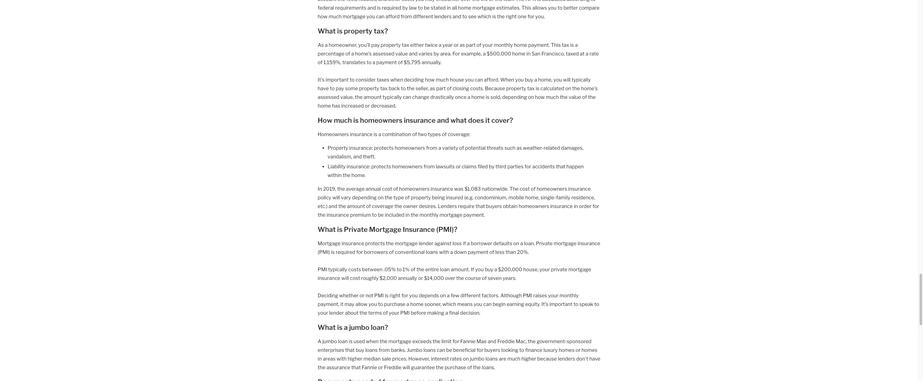 Task type: vqa. For each thing, say whether or not it's contained in the screenshot.
boundaries
no



Task type: locate. For each thing, give the bounding box(es) containing it.
making
[[428, 311, 445, 316]]

the inside the liability insurance: protects homeowners from lawsuits or claims filed by third parties for accidents that happen within the home.
[[343, 173, 351, 178]]

buyers inside in 2019, the average annual cost of homeowners insurance was $1,083 nationwide. the cost of homeowners insurance policy will vary depending on the type of property being insured (e.g. condominium, mobile home, single-family residence, etc.) and the amount of coverage the owner desires. lenders require that buyers obtain homeowners insurance in order for the insurance premium to be included in the monthly mortgage payment.
[[487, 204, 502, 210]]

jumbo
[[349, 324, 370, 332], [323, 339, 337, 345], [470, 356, 485, 362]]

0 vertical spatial how
[[425, 77, 435, 83]]

2 vertical spatial protects
[[366, 241, 385, 247]]

payment up the taxes
[[377, 59, 397, 65]]

2 homes from the left
[[582, 348, 598, 354]]

on inside mortgage insurance protects the mortgage lender against loss if a borrower defaults on a loan. private mortgage insurance (pmi) is required for borrowers of conventional loans with a down payment of less than 20%.
[[514, 241, 520, 247]]

0 horizontal spatial cost
[[350, 276, 360, 282]]

1 vertical spatial mortgage
[[318, 241, 341, 247]]

0 vertical spatial home's
[[355, 51, 372, 57]]

with down the against
[[440, 250, 450, 256]]

assessed inside as a homeowner, you'll pay property tax either twice a year or as part of your monthly home payment. this tax is a percentage of a home's assessed value and varies by area. for example, a $500,000 home in san francisco, taxed at a rate of 1.159%, translates to a payment of $5,795 annually.
[[373, 51, 395, 57]]

property insurance: protects homeowners from a variety of potential threats such as weather-related damages, vandalism, and theft.
[[328, 145, 584, 160]]

calculated
[[541, 86, 565, 91]]

typically
[[572, 77, 591, 83], [383, 94, 402, 100], [328, 267, 348, 273]]

by left 'area.'
[[434, 51, 440, 57]]

to down coverage
[[372, 212, 377, 218]]

not
[[366, 293, 374, 299]]

1 vertical spatial depending
[[352, 195, 377, 201]]

homeowners inside the liability insurance: protects homeowners from lawsuits or claims filed by third parties for accidents that happen within the home.
[[392, 164, 423, 170]]

0 horizontal spatial assessed
[[318, 94, 340, 100]]

whether
[[339, 293, 359, 299]]

1 vertical spatial home's
[[582, 86, 598, 91]]

0 horizontal spatial have
[[318, 86, 329, 91]]

property up desires.
[[411, 195, 431, 201]]

what for what is private mortgage insurance (pmi)?
[[318, 226, 336, 234]]

buy inside pmi typically costs between .05% to 1% of the entire loan amount. if you buy a $200,000 house, your private mortgage insurance will cost roughly $2,000 annually or $14,000 over the course of seven years.
[[485, 267, 494, 273]]

deciding
[[404, 77, 424, 83]]

cost right annual
[[382, 186, 393, 192]]

pay
[[372, 42, 380, 48], [336, 86, 344, 91]]

1 horizontal spatial depending
[[503, 94, 527, 100]]

a down san
[[535, 77, 538, 83]]

1 horizontal spatial typically
[[383, 94, 402, 100]]

1 vertical spatial fannie
[[362, 365, 377, 371]]

when inside a jumbo loan is used when the mortgage exceeds the limit for fannie mae and freddie mac, the government-sponsored enterprises that buy loans from banks. jumbo loans can be beneficial for buyers looking to finance luxury homes or homes in areas with higher median sale prices. however, interest rates on jumbo loans are much higher because lenders don't have the assurance that fannie or freddie will guarantee the purchase of the loans.
[[366, 339, 379, 345]]

you inside pmi typically costs between .05% to 1% of the entire loan amount. if you buy a $200,000 house, your private mortgage insurance will cost roughly $2,000 annually or $14,000 over the course of seven years.
[[476, 267, 484, 273]]

0 vertical spatial payment.
[[529, 42, 550, 48]]

much down looking
[[508, 356, 521, 362]]

although
[[501, 293, 522, 299]]

1 horizontal spatial as
[[460, 42, 465, 48]]

with inside a jumbo loan is used when the mortgage exceeds the limit for fannie mae and freddie mac, the government-sponsored enterprises that buy loans from banks. jumbo loans can be beneficial for buyers looking to finance luxury homes or homes in areas with higher median sale prices. however, interest rates on jumbo loans are much higher because lenders don't have the assurance that fannie or freddie will guarantee the purchase of the loans.
[[337, 356, 347, 362]]

however,
[[409, 356, 430, 362]]

payment,
[[318, 302, 340, 308]]

be
[[378, 212, 384, 218], [447, 348, 452, 354]]

that inside the liability insurance: protects homeowners from lawsuits or claims filed by third parties for accidents that happen within the home.
[[556, 164, 566, 170]]

from up sale
[[379, 348, 390, 354]]

lender inside deciding whether or not pmi is right for you depends on a few different factors. although pmi raises your monthly payment, it may allow you to purchase a home sooner, which means you can begin earning equity. it's important to speak to your lender about the terms of your pmi before making a final decision.
[[329, 311, 344, 316]]

assurance
[[327, 365, 351, 371]]

is inside deciding whether or not pmi is right for you depends on a few different factors. although pmi raises your monthly payment, it may allow you to purchase a home sooner, which means you can begin earning equity. it's important to speak to your lender about the terms of your pmi before making a final decision.
[[385, 293, 389, 299]]

pmi left before
[[401, 311, 410, 316]]

0 horizontal spatial when
[[366, 339, 379, 345]]

at
[[580, 51, 585, 57]]

what up (pmi)
[[318, 226, 336, 234]]

2 vertical spatial typically
[[328, 267, 348, 273]]

and inside in 2019, the average annual cost of homeowners insurance was $1,083 nationwide. the cost of homeowners insurance policy will vary depending on the type of property being insured (e.g. condominium, mobile home, single-family residence, etc.) and the amount of coverage the owner desires. lenders require that buyers obtain homeowners insurance in order for the insurance premium to be included in the monthly mortgage payment.
[[329, 204, 338, 210]]

0 vertical spatial protects
[[374, 145, 394, 151]]

1 vertical spatial value
[[569, 94, 582, 100]]

mortgage inside pmi typically costs between .05% to 1% of the entire loan amount. if you buy a $200,000 house, your private mortgage insurance will cost roughly $2,000 annually or $14,000 over the course of seven years.
[[569, 267, 592, 273]]

0 vertical spatial loan
[[440, 267, 450, 273]]

or right annually
[[419, 276, 423, 282]]

0 vertical spatial when
[[391, 77, 403, 83]]

3 what from the top
[[318, 324, 336, 332]]

0 horizontal spatial part
[[437, 86, 446, 91]]

is right (pmi)
[[331, 250, 335, 256]]

1 vertical spatial by
[[489, 164, 495, 170]]

pmi right not
[[375, 293, 384, 299]]

property down tax?
[[381, 42, 401, 48]]

0 horizontal spatial value
[[396, 51, 408, 57]]

entire
[[426, 267, 439, 273]]

buy inside 'it's important to consider taxes when deciding how much house you can afford. when you buy a home, you will typically have to pay some property tax back to the seller, as part of closing costs. because property tax is calculated on the home's assessed value, the amount typically can change drastically once a home is sold, depending on how much the value of the home has increased or decreased.'
[[525, 77, 534, 83]]

private
[[552, 267, 568, 273]]

does
[[469, 116, 484, 124]]

1 vertical spatial have
[[590, 356, 601, 362]]

sooner,
[[425, 302, 442, 308]]

0 horizontal spatial payment.
[[464, 212, 485, 218]]

purchase inside deciding whether or not pmi is right for you depends on a few different factors. although pmi raises your monthly payment, it may allow you to purchase a home sooner, which means you can begin earning equity. it's important to speak to your lender about the terms of your pmi before making a final decision.
[[384, 302, 406, 308]]

purchase down right
[[384, 302, 406, 308]]

as right seller,
[[430, 86, 436, 91]]

by
[[434, 51, 440, 57], [489, 164, 495, 170]]

you'll
[[359, 42, 371, 48]]

a up taxed
[[576, 42, 578, 48]]

important left the 'speak'
[[550, 302, 573, 308]]

mortgage
[[440, 212, 463, 218], [395, 241, 418, 247], [554, 241, 577, 247], [569, 267, 592, 273], [389, 339, 412, 345]]

purchase inside a jumbo loan is used when the mortgage exceeds the limit for fannie mae and freddie mac, the government-sponsored enterprises that buy loans from banks. jumbo loans can be beneficial for buyers looking to finance luxury homes or homes in areas with higher median sale prices. however, interest rates on jumbo loans are much higher because lenders don't have the assurance that fannie or freddie will guarantee the purchase of the loans.
[[445, 365, 467, 371]]

a inside pmi typically costs between .05% to 1% of the entire loan amount. if you buy a $200,000 house, your private mortgage insurance will cost roughly $2,000 annually or $14,000 over the course of seven years.
[[495, 267, 498, 273]]

0 vertical spatial assessed
[[373, 51, 395, 57]]

private down premium
[[344, 226, 368, 234]]

protects inside the liability insurance: protects homeowners from lawsuits or claims filed by third parties for accidents that happen within the home.
[[372, 164, 391, 170]]

insurance
[[404, 116, 436, 124], [350, 132, 373, 137], [431, 186, 454, 192], [569, 186, 591, 192], [551, 204, 573, 210], [327, 212, 349, 218], [342, 241, 365, 247], [578, 241, 601, 247], [318, 276, 341, 282]]

how down calculated
[[535, 94, 545, 100]]

1 horizontal spatial payment
[[468, 250, 489, 256]]

your inside as a homeowner, you'll pay property tax either twice a year or as part of your monthly home payment. this tax is a percentage of a home's assessed value and varies by area. for example, a $500,000 home in san francisco, taxed at a rate of 1.159%, translates to a payment of $5,795 annually.
[[483, 42, 493, 48]]

1 horizontal spatial value
[[569, 94, 582, 100]]

a right the once
[[468, 94, 471, 100]]

that right assurance
[[352, 365, 361, 371]]

1 horizontal spatial freddie
[[498, 339, 515, 345]]

guarantee
[[411, 365, 435, 371]]

0 vertical spatial value
[[396, 51, 408, 57]]

average
[[346, 186, 365, 192]]

what for what is a jumbo loan?
[[318, 324, 336, 332]]

home, inside 'it's important to consider taxes when deciding how much house you can afford. when you buy a home, you will typically have to pay some property tax back to the seller, as part of closing costs. because property tax is calculated on the home's assessed value, the amount typically can change drastically once a home is sold, depending on how much the value of the home has increased or decreased.'
[[539, 77, 553, 83]]

or left claims
[[456, 164, 461, 170]]

$2,000
[[380, 276, 397, 282]]

2 horizontal spatial jumbo
[[470, 356, 485, 362]]

house
[[450, 77, 464, 83]]

that left happen
[[556, 164, 566, 170]]

0 horizontal spatial mortgage
[[318, 241, 341, 247]]

1 vertical spatial as
[[430, 86, 436, 91]]

and up $5,795
[[409, 51, 418, 57]]

0 horizontal spatial monthly
[[420, 212, 439, 218]]

can
[[475, 77, 483, 83], [403, 94, 412, 100], [484, 302, 492, 308], [437, 348, 446, 354]]

0 horizontal spatial home's
[[355, 51, 372, 57]]

the
[[510, 186, 519, 192]]

it's inside 'it's important to consider taxes when deciding how much house you can afford. when you buy a home, you will typically have to pay some property tax back to the seller, as part of closing costs. because property tax is calculated on the home's assessed value, the amount typically can change drastically once a home is sold, depending on how much the value of the home has increased or decreased.'
[[318, 77, 325, 83]]

raises
[[534, 293, 548, 299]]

in left san
[[527, 51, 531, 57]]

payment. inside as a homeowner, you'll pay property tax either twice a year or as part of your monthly home payment. this tax is a percentage of a home's assessed value and varies by area. for example, a $500,000 home in san francisco, taxed at a rate of 1.159%, translates to a payment of $5,795 annually.
[[529, 42, 550, 48]]

1 vertical spatial loan
[[338, 339, 348, 345]]

included
[[385, 212, 405, 218]]

1 horizontal spatial payment.
[[529, 42, 550, 48]]

1 vertical spatial with
[[337, 356, 347, 362]]

from inside property insurance: protects homeowners from a variety of potential threats such as weather-related damages, vandalism, and theft.
[[427, 145, 438, 151]]

1 horizontal spatial private
[[536, 241, 553, 247]]

1 horizontal spatial buy
[[485, 267, 494, 273]]

1 horizontal spatial fannie
[[461, 339, 476, 345]]

1 vertical spatial assessed
[[318, 94, 340, 100]]

0 vertical spatial as
[[460, 42, 465, 48]]

0 vertical spatial home,
[[539, 77, 553, 83]]

that inside in 2019, the average annual cost of homeowners insurance was $1,083 nationwide. the cost of homeowners insurance policy will vary depending on the type of property being insured (e.g. condominium, mobile home, single-family residence, etc.) and the amount of coverage the owner desires. lenders require that buyers obtain homeowners insurance in order for the insurance premium to be included in the monthly mortgage payment.
[[476, 204, 485, 210]]

of inside deciding whether or not pmi is right for you depends on a few different factors. although pmi raises your monthly payment, it may allow you to purchase a home sooner, which means you can begin earning equity. it's important to speak to your lender about the terms of your pmi before making a final decision.
[[383, 311, 388, 316]]

cost inside pmi typically costs between .05% to 1% of the entire loan amount. if you buy a $200,000 house, your private mortgage insurance will cost roughly $2,000 annually or $14,000 over the course of seven years.
[[350, 276, 360, 282]]

monthly down private
[[560, 293, 579, 299]]

0 vertical spatial lender
[[419, 241, 434, 247]]

freddie
[[498, 339, 515, 345], [384, 365, 402, 371]]

1 homes from the left
[[559, 348, 575, 354]]

0 horizontal spatial purchase
[[384, 302, 406, 308]]

for inside in 2019, the average annual cost of homeowners insurance was $1,083 nationwide. the cost of homeowners insurance policy will vary depending on the type of property being insured (e.g. condominium, mobile home, single-family residence, etc.) and the amount of coverage the owner desires. lenders require that buyers obtain homeowners insurance in order for the insurance premium to be included in the monthly mortgage payment.
[[593, 204, 600, 210]]

will
[[564, 77, 571, 83], [333, 195, 340, 201], [342, 276, 349, 282], [403, 365, 410, 371]]

0 horizontal spatial higher
[[348, 356, 363, 362]]

1 horizontal spatial it's
[[542, 302, 549, 308]]

freddie up looking
[[498, 339, 515, 345]]

0 horizontal spatial payment
[[377, 59, 397, 65]]

condominium,
[[475, 195, 508, 201]]

1 horizontal spatial loan
[[440, 267, 450, 273]]

homes up lenders
[[559, 348, 575, 354]]

2 vertical spatial what
[[318, 324, 336, 332]]

when up 'back'
[[391, 77, 403, 83]]

right
[[390, 293, 401, 299]]

payment down borrower
[[468, 250, 489, 256]]

2 horizontal spatial typically
[[572, 77, 591, 83]]

higher left median
[[348, 356, 363, 362]]

in left areas
[[318, 356, 322, 362]]

0 vertical spatial what
[[318, 27, 336, 35]]

have down the 1.159%,
[[318, 86, 329, 91]]

0 horizontal spatial it
[[341, 302, 344, 308]]

important inside 'it's important to consider taxes when deciding how much house you can afford. when you buy a home, you will typically have to pay some property tax back to the seller, as part of closing costs. because property tax is calculated on the home's assessed value, the amount typically can change drastically once a home is sold, depending on how much the value of the home has increased or decreased.'
[[326, 77, 349, 83]]

homeowners
[[318, 132, 349, 137]]

1 vertical spatial it
[[341, 302, 344, 308]]

1 horizontal spatial home's
[[582, 86, 598, 91]]

1 horizontal spatial higher
[[522, 356, 537, 362]]

what up "as"
[[318, 27, 336, 35]]

have
[[318, 86, 329, 91], [590, 356, 601, 362]]

purchase
[[384, 302, 406, 308], [445, 365, 467, 371]]

1 vertical spatial freddie
[[384, 365, 402, 371]]

home,
[[539, 77, 553, 83], [526, 195, 540, 201]]

a right "as"
[[325, 42, 328, 48]]

1 vertical spatial when
[[366, 339, 379, 345]]

has
[[332, 103, 341, 109]]

and
[[409, 51, 418, 57], [437, 116, 449, 124], [354, 154, 362, 160], [329, 204, 338, 210], [488, 339, 497, 345]]

buy up seven
[[485, 267, 494, 273]]

1 vertical spatial protects
[[372, 164, 391, 170]]

you
[[466, 77, 474, 83], [516, 77, 524, 83], [554, 77, 563, 83], [476, 267, 484, 273], [410, 293, 418, 299], [369, 302, 377, 308], [474, 302, 483, 308]]

0 horizontal spatial as
[[430, 86, 436, 91]]

buy inside a jumbo loan is used when the mortgage exceeds the limit for fannie mae and freddie mac, the government-sponsored enterprises that buy loans from banks. jumbo loans can be beneficial for buyers looking to finance luxury homes or homes in areas with higher median sale prices. however, interest rates on jumbo loans are much higher because lenders don't have the assurance that fannie or freddie will guarantee the purchase of the loans.
[[356, 348, 365, 354]]

0 vertical spatial typically
[[572, 77, 591, 83]]

in inside as a homeowner, you'll pay property tax either twice a year or as part of your monthly home payment. this tax is a percentage of a home's assessed value and varies by area. for example, a $500,000 home in san francisco, taxed at a rate of 1.159%, translates to a payment of $5,795 annually.
[[527, 51, 531, 57]]

0 horizontal spatial pay
[[336, 86, 344, 91]]

for inside the liability insurance: protects homeowners from lawsuits or claims filed by third parties for accidents that happen within the home.
[[525, 164, 532, 170]]

0 horizontal spatial with
[[337, 356, 347, 362]]

1 vertical spatial be
[[447, 348, 452, 354]]

0 vertical spatial be
[[378, 212, 384, 218]]

seller,
[[416, 86, 429, 91]]

house,
[[524, 267, 539, 273]]

1 horizontal spatial lender
[[419, 241, 434, 247]]

it's down the 1.159%,
[[318, 77, 325, 83]]

typically left "costs"
[[328, 267, 348, 273]]

2 what from the top
[[318, 226, 336, 234]]

buy down used
[[356, 348, 365, 354]]

and inside as a homeowner, you'll pay property tax either twice a year or as part of your monthly home payment. this tax is a percentage of a home's assessed value and varies by area. for example, a $500,000 home in san francisco, taxed at a rate of 1.159%, translates to a payment of $5,795 annually.
[[409, 51, 418, 57]]

pmi
[[318, 267, 327, 273], [375, 293, 384, 299], [523, 293, 533, 299], [401, 311, 410, 316]]

or inside deciding whether or not pmi is right for you depends on a few different factors. although pmi raises your monthly payment, it may allow you to purchase a home sooner, which means you can begin earning equity. it's important to speak to your lender about the terms of your pmi before making a final decision.
[[360, 293, 365, 299]]

a left final
[[446, 311, 448, 316]]

a
[[325, 42, 328, 48], [439, 42, 442, 48], [576, 42, 578, 48], [352, 51, 354, 57], [483, 51, 486, 57], [586, 51, 589, 57], [373, 59, 376, 65], [535, 77, 538, 83], [468, 94, 471, 100], [379, 132, 381, 137], [439, 145, 442, 151], [467, 241, 470, 247], [521, 241, 523, 247], [451, 250, 453, 256], [495, 267, 498, 273], [447, 293, 450, 299], [407, 302, 410, 308], [446, 311, 448, 316], [344, 324, 348, 332]]

monthly inside deciding whether or not pmi is right for you depends on a few different factors. although pmi raises your monthly payment, it may allow you to purchase a home sooner, which means you can begin earning equity. it's important to speak to your lender about the terms of your pmi before making a final decision.
[[560, 293, 579, 299]]

jumbo up used
[[349, 324, 370, 332]]

fannie down median
[[362, 365, 377, 371]]

0 vertical spatial jumbo
[[349, 324, 370, 332]]

for right order
[[593, 204, 600, 210]]

your inside pmi typically costs between .05% to 1% of the entire loan amount. if you buy a $200,000 house, your private mortgage insurance will cost roughly $2,000 annually or $14,000 over the course of seven years.
[[540, 267, 550, 273]]

francisco,
[[542, 51, 565, 57]]

0 vertical spatial fannie
[[461, 339, 476, 345]]

jumbo
[[407, 348, 423, 354]]

payment. up san
[[529, 42, 550, 48]]

depending
[[503, 94, 527, 100], [352, 195, 377, 201]]

allow
[[356, 302, 368, 308]]

that
[[556, 164, 566, 170], [476, 204, 485, 210], [346, 348, 355, 354], [352, 365, 361, 371]]

fannie up beneficial
[[461, 339, 476, 345]]

1 vertical spatial buy
[[485, 267, 494, 273]]

0 vertical spatial insurance:
[[350, 145, 373, 151]]

will inside 'it's important to consider taxes when deciding how much house you can afford. when you buy a home, you will typically have to pay some property tax back to the seller, as part of closing costs. because property tax is calculated on the home's assessed value, the amount typically can change drastically once a home is sold, depending on how much the value of the home has increased or decreased.'
[[564, 77, 571, 83]]

1 what from the top
[[318, 27, 336, 35]]

lenders
[[438, 204, 457, 210]]

part
[[466, 42, 476, 48], [437, 86, 446, 91]]

some
[[345, 86, 358, 91]]

is left combination
[[374, 132, 378, 137]]

with
[[440, 250, 450, 256], [337, 356, 347, 362]]

equity.
[[526, 302, 541, 308]]

1 vertical spatial lender
[[329, 311, 344, 316]]

by inside the liability insurance: protects homeowners from lawsuits or claims filed by third parties for accidents that happen within the home.
[[489, 164, 495, 170]]

or inside 'it's important to consider taxes when deciding how much house you can afford. when you buy a home, you will typically have to pay some property tax back to the seller, as part of closing costs. because property tax is calculated on the home's assessed value, the amount typically can change drastically once a home is sold, depending on how much the value of the home has increased or decreased.'
[[365, 103, 370, 109]]

2 vertical spatial as
[[517, 145, 522, 151]]

be inside a jumbo loan is used when the mortgage exceeds the limit for fannie mae and freddie mac, the government-sponsored enterprises that buy loans from banks. jumbo loans can be beneficial for buyers looking to finance luxury homes or homes in areas with higher median sale prices. however, interest rates on jumbo loans are much higher because lenders don't have the assurance that fannie or freddie will guarantee the purchase of the loans.
[[447, 348, 452, 354]]

or down sponsored
[[576, 348, 581, 354]]

interest
[[431, 356, 449, 362]]

pay right 'you'll'
[[372, 42, 380, 48]]

2 vertical spatial monthly
[[560, 293, 579, 299]]

from inside the liability insurance: protects homeowners from lawsuits or claims filed by third parties for accidents that happen within the home.
[[424, 164, 435, 170]]

pay up value, on the top left of the page
[[336, 86, 344, 91]]

1 vertical spatial private
[[536, 241, 553, 247]]

jumbo up the enterprises at the left bottom of page
[[323, 339, 337, 345]]

higher down finance at the right bottom of the page
[[522, 356, 537, 362]]

typically down at
[[572, 77, 591, 83]]

liability
[[328, 164, 346, 170]]

it left may on the left bottom of page
[[341, 302, 344, 308]]

mortgage up banks.
[[389, 339, 412, 345]]

2 vertical spatial buy
[[356, 348, 365, 354]]

when
[[391, 77, 403, 83], [366, 339, 379, 345]]

year
[[443, 42, 453, 48]]

20%.
[[518, 250, 530, 256]]

threats
[[487, 145, 504, 151]]

2 horizontal spatial as
[[517, 145, 522, 151]]

1 vertical spatial how
[[535, 94, 545, 100]]

this
[[551, 42, 561, 48]]

luxury
[[544, 348, 558, 354]]

1 horizontal spatial with
[[440, 250, 450, 256]]

be down limit
[[447, 348, 452, 354]]

mortgage down included
[[369, 226, 402, 234]]

because
[[538, 356, 557, 362]]

closing
[[453, 86, 470, 91]]

protects inside mortgage insurance protects the mortgage lender against loss if a borrower defaults on a loan. private mortgage insurance (pmi) is required for borrowers of conventional loans with a down payment of less than 20%.
[[366, 241, 385, 247]]

drastically
[[431, 94, 454, 100]]

looking
[[502, 348, 519, 354]]

borrower
[[471, 241, 493, 247]]

will inside a jumbo loan is used when the mortgage exceeds the limit for fannie mae and freddie mac, the government-sponsored enterprises that buy loans from banks. jumbo loans can be beneficial for buyers looking to finance luxury homes or homes in areas with higher median sale prices. however, interest rates on jumbo loans are much higher because lenders don't have the assurance that fannie or freddie will guarantee the purchase of the loans.
[[403, 365, 410, 371]]

is left the sold,
[[486, 94, 490, 100]]

1 horizontal spatial by
[[489, 164, 495, 170]]

your right house,
[[540, 267, 550, 273]]

will inside in 2019, the average annual cost of homeowners insurance was $1,083 nationwide. the cost of homeowners insurance policy will vary depending on the type of property being insured (e.g. condominium, mobile home, single-family residence, etc.) and the amount of coverage the owner desires. lenders require that buyers obtain homeowners insurance in order for the insurance premium to be included in the monthly mortgage payment.
[[333, 195, 340, 201]]

or inside the liability insurance: protects homeowners from lawsuits or claims filed by third parties for accidents that happen within the home.
[[456, 164, 461, 170]]

for right right
[[402, 293, 409, 299]]

0 vertical spatial buy
[[525, 77, 534, 83]]

tax right this
[[562, 42, 570, 48]]

mortgage inside a jumbo loan is used when the mortgage exceeds the limit for fannie mae and freddie mac, the government-sponsored enterprises that buy loans from banks. jumbo loans can be beneficial for buyers looking to finance luxury homes or homes in areas with higher median sale prices. however, interest rates on jumbo loans are much higher because lenders don't have the assurance that fannie or freddie will guarantee the purchase of the loans.
[[389, 339, 412, 345]]

loan up over
[[440, 267, 450, 273]]

weather-
[[523, 145, 544, 151]]

from for lawsuits
[[424, 164, 435, 170]]

mobile
[[509, 195, 525, 201]]

0 vertical spatial have
[[318, 86, 329, 91]]

cost
[[382, 186, 393, 192], [520, 186, 530, 192], [350, 276, 360, 282]]

0 vertical spatial payment
[[377, 59, 397, 65]]

costs.
[[471, 86, 484, 91]]

0 horizontal spatial loan
[[338, 339, 348, 345]]

it's down raises on the right bottom
[[542, 302, 549, 308]]

0 horizontal spatial depending
[[352, 195, 377, 201]]

value,
[[341, 94, 354, 100]]

0 horizontal spatial it's
[[318, 77, 325, 83]]

theft.
[[363, 154, 376, 160]]

1 vertical spatial payment.
[[464, 212, 485, 218]]

to inside pmi typically costs between .05% to 1% of the entire loan amount. if you buy a $200,000 house, your private mortgage insurance will cost roughly $2,000 annually or $14,000 over the course of seven years.
[[397, 267, 402, 273]]

for inside mortgage insurance protects the mortgage lender against loss if a borrower defaults on a loan. private mortgage insurance (pmi) is required for borrowers of conventional loans with a down payment of less than 20%.
[[357, 250, 363, 256]]

loan inside a jumbo loan is used when the mortgage exceeds the limit for fannie mae and freddie mac, the government-sponsored enterprises that buy loans from banks. jumbo loans can be beneficial for buyers looking to finance luxury homes or homes in areas with higher median sale prices. however, interest rates on jumbo loans are much higher because lenders don't have the assurance that fannie or freddie will guarantee the purchase of the loans.
[[338, 339, 348, 345]]

final
[[450, 311, 459, 316]]

value inside as a homeowner, you'll pay property tax either twice a year or as part of your monthly home payment. this tax is a percentage of a home's assessed value and varies by area. for example, a $500,000 home in san francisco, taxed at a rate of 1.159%, translates to a payment of $5,795 annually.
[[396, 51, 408, 57]]

pmi down (pmi)
[[318, 267, 327, 273]]

depending right the sold,
[[503, 94, 527, 100]]

a left the year
[[439, 42, 442, 48]]

can up interest
[[437, 348, 446, 354]]

protects up borrowers
[[366, 241, 385, 247]]

1 horizontal spatial part
[[466, 42, 476, 48]]

2 vertical spatial from
[[379, 348, 390, 354]]

0 horizontal spatial typically
[[328, 267, 348, 273]]

rate
[[590, 51, 599, 57]]

monthly down desires.
[[420, 212, 439, 218]]

1 horizontal spatial purchase
[[445, 365, 467, 371]]

fannie
[[461, 339, 476, 345], [362, 365, 377, 371]]

required
[[336, 250, 356, 256]]

was
[[455, 186, 464, 192]]

0 horizontal spatial how
[[425, 77, 435, 83]]

when inside 'it's important to consider taxes when deciding how much house you can afford. when you buy a home, you will typically have to pay some property tax back to the seller, as part of closing costs. because property tax is calculated on the home's assessed value, the amount typically can change drastically once a home is sold, depending on how much the value of the home has increased or decreased.'
[[391, 77, 403, 83]]

be down coverage
[[378, 212, 384, 218]]

0 horizontal spatial buy
[[356, 348, 365, 354]]

means
[[458, 302, 473, 308]]

buyers up are
[[485, 348, 501, 354]]

and right mae in the right of the page
[[488, 339, 497, 345]]

typically inside pmi typically costs between .05% to 1% of the entire loan amount. if you buy a $200,000 house, your private mortgage insurance will cost roughly $2,000 annually or $14,000 over the course of seven years.
[[328, 267, 348, 273]]

you right when
[[516, 77, 524, 83]]

protects inside property insurance: protects homeowners from a variety of potential threats such as weather-related damages, vandalism, and theft.
[[374, 145, 394, 151]]

payment.
[[529, 42, 550, 48], [464, 212, 485, 218]]

depending inside in 2019, the average annual cost of homeowners insurance was $1,083 nationwide. the cost of homeowners insurance policy will vary depending on the type of property being insured (e.g. condominium, mobile home, single-family residence, etc.) and the amount of coverage the owner desires. lenders require that buyers obtain homeowners insurance in order for the insurance premium to be included in the monthly mortgage payment.
[[352, 195, 377, 201]]

it's inside deciding whether or not pmi is right for you depends on a few different factors. although pmi raises your monthly payment, it may allow you to purchase a home sooner, which means you can begin earning equity. it's important to speak to your lender about the terms of your pmi before making a final decision.
[[542, 302, 549, 308]]

1 vertical spatial monthly
[[420, 212, 439, 218]]

a up seven
[[495, 267, 498, 273]]

amount inside 'it's important to consider taxes when deciding how much house you can afford. when you buy a home, you will typically have to pay some property tax back to the seller, as part of closing costs. because property tax is calculated on the home's assessed value, the amount typically can change drastically once a home is sold, depending on how much the value of the home has increased or decreased.'
[[364, 94, 382, 100]]

1 vertical spatial jumbo
[[323, 339, 337, 345]]

1 vertical spatial from
[[424, 164, 435, 170]]

a left sooner,
[[407, 302, 410, 308]]

much left house
[[436, 77, 449, 83]]

is up taxed
[[571, 42, 575, 48]]

can up "costs."
[[475, 77, 483, 83]]

0 horizontal spatial fannie
[[362, 365, 377, 371]]



Task type: describe. For each thing, give the bounding box(es) containing it.
sponsored
[[567, 339, 592, 345]]

for inside deciding whether or not pmi is right for you depends on a few different factors. although pmi raises your monthly payment, it may allow you to purchase a home sooner, which means you can begin earning equity. it's important to speak to your lender about the terms of your pmi before making a final decision.
[[402, 293, 409, 299]]

$200,000
[[499, 267, 523, 273]]

a left few
[[447, 293, 450, 299]]

loans down exceeds
[[424, 348, 436, 354]]

loans up median
[[366, 348, 378, 354]]

begin
[[493, 302, 506, 308]]

part inside as a homeowner, you'll pay property tax either twice a year or as part of your monthly home payment. this tax is a percentage of a home's assessed value and varies by area. for example, a $500,000 home in san francisco, taxed at a rate of 1.159%, translates to a payment of $5,795 annually.
[[466, 42, 476, 48]]

accidents
[[533, 164, 555, 170]]

owner
[[404, 204, 418, 210]]

area.
[[441, 51, 452, 57]]

and inside property insurance: protects homeowners from a variety of potential threats such as weather-related damages, vandalism, and theft.
[[354, 154, 362, 160]]

what for what is property tax?
[[318, 27, 336, 35]]

you up terms
[[369, 302, 377, 308]]

1 higher from the left
[[348, 356, 363, 362]]

with inside mortgage insurance protects the mortgage lender against loss if a borrower defaults on a loan. private mortgage insurance (pmi) is required for borrowers of conventional loans with a down payment of less than 20%.
[[440, 250, 450, 256]]

to right the 'speak'
[[595, 302, 600, 308]]

to inside as a homeowner, you'll pay property tax either twice a year or as part of your monthly home payment. this tax is a percentage of a home's assessed value and varies by area. for example, a $500,000 home in san francisco, taxed at a rate of 1.159%, translates to a payment of $5,795 annually.
[[367, 59, 372, 65]]

combination
[[383, 132, 411, 137]]

loan?
[[371, 324, 388, 332]]

$500,000
[[487, 51, 512, 57]]

a left combination
[[379, 132, 381, 137]]

2 horizontal spatial cost
[[520, 186, 530, 192]]

conventional
[[395, 250, 425, 256]]

is up the enterprises at the left bottom of page
[[337, 324, 343, 332]]

enterprises
[[318, 348, 344, 354]]

liability insurance: protects homeowners from lawsuits or claims filed by third parties for accidents that happen within the home.
[[328, 164, 584, 178]]

related
[[544, 145, 561, 151]]

loans up loans.
[[486, 356, 498, 362]]

etc.)
[[318, 204, 328, 210]]

require
[[458, 204, 475, 210]]

property up 'you'll'
[[344, 27, 373, 35]]

in
[[318, 186, 322, 192]]

to up has
[[330, 86, 335, 91]]

mae
[[477, 339, 487, 345]]

within
[[328, 173, 342, 178]]

and inside a jumbo loan is used when the mortgage exceeds the limit for fannie mae and freddie mac, the government-sponsored enterprises that buy loans from banks. jumbo loans can be beneficial for buyers looking to finance luxury homes or homes in areas with higher median sale prices. however, interest rates on jumbo loans are much higher because lenders don't have the assurance that fannie or freddie will guarantee the purchase of the loans.
[[488, 339, 497, 345]]

insurance: for theft.
[[350, 145, 373, 151]]

pmi inside pmi typically costs between .05% to 1% of the entire loan amount. if you buy a $200,000 house, your private mortgage insurance will cost roughly $2,000 annually or $14,000 over the course of seven years.
[[318, 267, 327, 273]]

pmi typically costs between .05% to 1% of the entire loan amount. if you buy a $200,000 house, your private mortgage insurance will cost roughly $2,000 annually or $14,000 over the course of seven years.
[[318, 267, 592, 282]]

for down mae in the right of the page
[[477, 348, 484, 354]]

increased
[[342, 103, 364, 109]]

mortgage up private
[[554, 241, 577, 247]]

is up the homeowner, at the top left of page
[[337, 27, 343, 35]]

assessed inside 'it's important to consider taxes when deciding how much house you can afford. when you buy a home, you will typically have to pay some property tax back to the seller, as part of closing costs. because property tax is calculated on the home's assessed value, the amount typically can change drastically once a home is sold, depending on how much the value of the home has increased or decreased.'
[[318, 94, 340, 100]]

to left the 'speak'
[[574, 302, 579, 308]]

finance
[[526, 348, 543, 354]]

insurance inside pmi typically costs between .05% to 1% of the entire loan amount. if you buy a $200,000 house, your private mortgage insurance will cost roughly $2,000 annually or $14,000 over the course of seven years.
[[318, 276, 341, 282]]

lender inside mortgage insurance protects the mortgage lender against loss if a borrower defaults on a loan. private mortgage insurance (pmi) is required for borrowers of conventional loans with a down payment of less than 20%.
[[419, 241, 434, 247]]

0 vertical spatial freddie
[[498, 339, 515, 345]]

limit
[[442, 339, 452, 345]]

a inside property insurance: protects homeowners from a variety of potential threats such as weather-related damages, vandalism, and theft.
[[439, 145, 442, 151]]

(e.g.
[[465, 195, 474, 201]]

home's inside as a homeowner, you'll pay property tax either twice a year or as part of your monthly home payment. this tax is a percentage of a home's assessed value and varies by area. for example, a $500,000 home in san francisco, taxed at a rate of 1.159%, translates to a payment of $5,795 annually.
[[355, 51, 372, 57]]

is down increased
[[354, 116, 359, 124]]

you up calculated
[[554, 77, 563, 83]]

family
[[557, 195, 571, 201]]

(pmi)?
[[437, 226, 458, 234]]

to up terms
[[378, 302, 383, 308]]

that down used
[[346, 348, 355, 354]]

deciding whether or not pmi is right for you depends on a few different factors. although pmi raises your monthly payment, it may allow you to purchase a home sooner, which means you can begin earning equity. it's important to speak to your lender about the terms of your pmi before making a final decision.
[[318, 293, 600, 316]]

value inside 'it's important to consider taxes when deciding how much house you can afford. when you buy a home, you will typically have to pay some property tax back to the seller, as part of closing costs. because property tax is calculated on the home's assessed value, the amount typically can change drastically once a home is sold, depending on how much the value of the home has increased or decreased.'
[[569, 94, 582, 100]]

from inside a jumbo loan is used when the mortgage exceeds the limit for fannie mae and freddie mac, the government-sponsored enterprises that buy loans from banks. jumbo loans can be beneficial for buyers looking to finance luxury homes or homes in areas with higher median sale prices. however, interest rates on jumbo loans are much higher because lenders don't have the assurance that fannie or freddie will guarantee the purchase of the loans.
[[379, 348, 390, 354]]

you down different
[[474, 302, 483, 308]]

pay inside 'it's important to consider taxes when deciding how much house you can afford. when you buy a home, you will typically have to pay some property tax back to the seller, as part of closing costs. because property tax is calculated on the home's assessed value, the amount typically can change drastically once a home is sold, depending on how much the value of the home has increased or decreased.'
[[336, 86, 344, 91]]

important inside deciding whether or not pmi is right for you depends on a few different factors. although pmi raises your monthly payment, it may allow you to purchase a home sooner, which means you can begin earning equity. it's important to speak to your lender about the terms of your pmi before making a final decision.
[[550, 302, 573, 308]]

home.
[[352, 173, 366, 178]]

parties
[[508, 164, 524, 170]]

in 2019, the average annual cost of homeowners insurance was $1,083 nationwide. the cost of homeowners insurance policy will vary depending on the type of property being insured (e.g. condominium, mobile home, single-family residence, etc.) and the amount of coverage the owner desires. lenders require that buyers obtain homeowners insurance in order for the insurance premium to be included in the monthly mortgage payment.
[[318, 186, 600, 218]]

payment. inside in 2019, the average annual cost of homeowners insurance was $1,083 nationwide. the cost of homeowners insurance policy will vary depending on the type of property being insured (e.g. condominium, mobile home, single-family residence, etc.) and the amount of coverage the owner desires. lenders require that buyers obtain homeowners insurance in order for the insurance premium to be included in the monthly mortgage payment.
[[464, 212, 485, 218]]

pmi up equity.
[[523, 293, 533, 299]]

your down right
[[389, 311, 400, 316]]

loss
[[453, 241, 462, 247]]

1 horizontal spatial cost
[[382, 186, 393, 192]]

monthly inside in 2019, the average annual cost of homeowners insurance was $1,083 nationwide. the cost of homeowners insurance policy will vary depending on the type of property being insured (e.g. condominium, mobile home, single-family residence, etc.) and the amount of coverage the owner desires. lenders require that buyers obtain homeowners insurance in order for the insurance premium to be included in the monthly mortgage payment.
[[420, 212, 439, 218]]

the inside mortgage insurance protects the mortgage lender against loss if a borrower defaults on a loan. private mortgage insurance (pmi) is required for borrowers of conventional loans with a down payment of less than 20%.
[[386, 241, 394, 247]]

of inside property insurance: protects homeowners from a variety of potential threats such as weather-related damages, vandalism, and theft.
[[460, 145, 464, 151]]

payment inside as a homeowner, you'll pay property tax either twice a year or as part of your monthly home payment. this tax is a percentage of a home's assessed value and varies by area. for example, a $500,000 home in san francisco, taxed at a rate of 1.159%, translates to a payment of $5,795 annually.
[[377, 59, 397, 65]]

0 vertical spatial mortgage
[[369, 226, 402, 234]]

will inside pmi typically costs between .05% to 1% of the entire loan amount. if you buy a $200,000 house, your private mortgage insurance will cost roughly $2,000 annually or $14,000 over the course of seven years.
[[342, 276, 349, 282]]

third
[[496, 164, 507, 170]]

than
[[506, 250, 516, 256]]

loans.
[[482, 365, 496, 371]]

when for taxes
[[391, 77, 403, 83]]

home's inside 'it's important to consider taxes when deciding how much house you can afford. when you buy a home, you will typically have to pay some property tax back to the seller, as part of closing costs. because property tax is calculated on the home's assessed value, the amount typically can change drastically once a home is sold, depending on how much the value of the home has increased or decreased.'
[[582, 86, 598, 91]]

protects for property
[[374, 145, 394, 151]]

your right raises on the right bottom
[[549, 293, 559, 299]]

the inside deciding whether or not pmi is right for you depends on a few different factors. although pmi raises your monthly payment, it may allow you to purchase a home sooner, which means you can begin earning equity. it's important to speak to your lender about the terms of your pmi before making a final decision.
[[360, 311, 368, 316]]

either
[[411, 42, 424, 48]]

on inside a jumbo loan is used when the mortgage exceeds the limit for fannie mae and freddie mac, the government-sponsored enterprises that buy loans from banks. jumbo loans can be beneficial for buyers looking to finance luxury homes or homes in areas with higher median sale prices. however, interest rates on jumbo loans are much higher because lenders don't have the assurance that fannie or freddie will guarantee the purchase of the loans.
[[463, 356, 469, 362]]

have inside a jumbo loan is used when the mortgage exceeds the limit for fannie mae and freddie mac, the government-sponsored enterprises that buy loans from banks. jumbo loans can be beneficial for buyers looking to finance luxury homes or homes in areas with higher median sale prices. however, interest rates on jumbo loans are much higher because lenders don't have the assurance that fannie or freddie will guarantee the purchase of the loans.
[[590, 356, 601, 362]]

loan.
[[525, 241, 535, 247]]

mortgage inside mortgage insurance protects the mortgage lender against loss if a borrower defaults on a loan. private mortgage insurance (pmi) is required for borrowers of conventional loans with a down payment of less than 20%.
[[318, 241, 341, 247]]

variety
[[443, 145, 459, 151]]

1 horizontal spatial jumbo
[[349, 324, 370, 332]]

if
[[471, 267, 475, 273]]

a down about
[[344, 324, 348, 332]]

insured
[[446, 195, 464, 201]]

property down consider
[[359, 86, 380, 91]]

home, inside in 2019, the average annual cost of homeowners insurance was $1,083 nationwide. the cost of homeowners insurance policy will vary depending on the type of property being insured (e.g. condominium, mobile home, single-family residence, etc.) and the amount of coverage the owner desires. lenders require that buyers obtain homeowners insurance in order for the insurance premium to be included in the monthly mortgage payment.
[[526, 195, 540, 201]]

2 higher from the left
[[522, 356, 537, 362]]

a up consider
[[373, 59, 376, 65]]

it inside deciding whether or not pmi is right for you depends on a few different factors. although pmi raises your monthly payment, it may allow you to purchase a home sooner, which means you can begin earning equity. it's important to speak to your lender about the terms of your pmi before making a final decision.
[[341, 302, 344, 308]]

a right at
[[586, 51, 589, 57]]

vary
[[341, 195, 351, 201]]

loans inside mortgage insurance protects the mortgage lender against loss if a borrower defaults on a loan. private mortgage insurance (pmi) is required for borrowers of conventional loans with a down payment of less than 20%.
[[426, 250, 439, 256]]

percentage
[[318, 51, 345, 57]]

of inside a jumbo loan is used when the mortgage exceeds the limit for fannie mae and freddie mac, the government-sponsored enterprises that buy loans from banks. jumbo loans can be beneficial for buyers looking to finance luxury homes or homes in areas with higher median sale prices. however, interest rates on jumbo loans are much higher because lenders don't have the assurance that fannie or freddie will guarantee the purchase of the loans.
[[468, 365, 472, 371]]

down
[[454, 250, 467, 256]]

annual
[[366, 186, 381, 192]]

to inside a jumbo loan is used when the mortgage exceeds the limit for fannie mae and freddie mac, the government-sponsored enterprises that buy loans from banks. jumbo loans can be beneficial for buyers looking to finance luxury homes or homes in areas with higher median sale prices. however, interest rates on jumbo loans are much higher because lenders don't have the assurance that fannie or freddie will guarantee the purchase of the loans.
[[520, 348, 525, 354]]

loan inside pmi typically costs between .05% to 1% of the entire loan amount. if you buy a $200,000 house, your private mortgage insurance will cost roughly $2,000 annually or $14,000 over the course of seven years.
[[440, 267, 450, 273]]

$5,795
[[404, 59, 421, 65]]

0 horizontal spatial jumbo
[[323, 339, 337, 345]]

amount.
[[451, 267, 470, 273]]

amount inside in 2019, the average annual cost of homeowners insurance was $1,083 nationwide. the cost of homeowners insurance policy will vary depending on the type of property being insured (e.g. condominium, mobile home, single-family residence, etc.) and the amount of coverage the owner desires. lenders require that buyers obtain homeowners insurance in order for the insurance premium to be included in the monthly mortgage payment.
[[347, 204, 365, 210]]

defaults
[[494, 241, 513, 247]]

$14,000
[[424, 276, 444, 282]]

a right if
[[467, 241, 470, 247]]

translates
[[343, 59, 366, 65]]

annually.
[[422, 59, 442, 65]]

afford.
[[484, 77, 500, 83]]

or down sale
[[378, 365, 383, 371]]

buyers inside a jumbo loan is used when the mortgage exceeds the limit for fannie mae and freddie mac, the government-sponsored enterprises that buy loans from banks. jumbo loans can be beneficial for buyers looking to finance luxury homes or homes in areas with higher median sale prices. however, interest rates on jumbo loans are much higher because lenders don't have the assurance that fannie or freddie will guarantee the purchase of the loans.
[[485, 348, 501, 354]]

before
[[411, 311, 426, 316]]

part inside 'it's important to consider taxes when deciding how much house you can afford. when you buy a home, you will typically have to pay some property tax back to the seller, as part of closing costs. because property tax is calculated on the home's assessed value, the amount typically can change drastically once a home is sold, depending on how much the value of the home has increased or decreased.'
[[437, 86, 446, 91]]

deciding
[[318, 293, 338, 299]]

much inside a jumbo loan is used when the mortgage exceeds the limit for fannie mae and freddie mac, the government-sponsored enterprises that buy loans from banks. jumbo loans can be beneficial for buyers looking to finance luxury homes or homes in areas with higher median sale prices. however, interest rates on jumbo loans are much higher because lenders don't have the assurance that fannie or freddie will guarantee the purchase of the loans.
[[508, 356, 521, 362]]

1 horizontal spatial how
[[535, 94, 545, 100]]

protects for mortgage
[[366, 241, 385, 247]]

homeowners insurance is a combination of two types of coverage:
[[318, 132, 471, 137]]

is inside a jumbo loan is used when the mortgage exceeds the limit for fannie mae and freddie mac, the government-sponsored enterprises that buy loans from banks. jumbo loans can be beneficial for buyers looking to finance luxury homes or homes in areas with higher median sale prices. however, interest rates on jumbo loans are much higher because lenders don't have the assurance that fannie or freddie will guarantee the purchase of the loans.
[[349, 339, 353, 345]]

$1,083
[[465, 186, 481, 192]]

exceeds
[[413, 339, 432, 345]]

how much is homeowners insurance and what does it cover?
[[318, 116, 514, 124]]

a left loan.
[[521, 241, 523, 247]]

property inside in 2019, the average annual cost of homeowners insurance was $1,083 nationwide. the cost of homeowners insurance policy will vary depending on the type of property being insured (e.g. condominium, mobile home, single-family residence, etc.) and the amount of coverage the owner desires. lenders require that buyers obtain homeowners insurance in order for the insurance premium to be included in the monthly mortgage payment.
[[411, 195, 431, 201]]

is inside mortgage insurance protects the mortgage lender against loss if a borrower defaults on a loan. private mortgage insurance (pmi) is required for borrowers of conventional loans with a down payment of less than 20%.
[[331, 250, 335, 256]]

to inside in 2019, the average annual cost of homeowners insurance was $1,083 nationwide. the cost of homeowners insurance policy will vary depending on the type of property being insured (e.g. condominium, mobile home, single-family residence, etc.) and the amount of coverage the owner desires. lenders require that buyers obtain homeowners insurance in order for the insurance premium to be included in the monthly mortgage payment.
[[372, 212, 377, 218]]

1 horizontal spatial it
[[486, 116, 490, 124]]

a up the translates
[[352, 51, 354, 57]]

by inside as a homeowner, you'll pay property tax either twice a year or as part of your monthly home payment. this tax is a percentage of a home's assessed value and varies by area. for example, a $500,000 home in san francisco, taxed at a rate of 1.159%, translates to a payment of $5,795 annually.
[[434, 51, 440, 57]]

home inside deciding whether or not pmi is right for you depends on a few different factors. although pmi raises your monthly payment, it may allow you to purchase a home sooner, which means you can begin earning equity. it's important to speak to your lender about the terms of your pmi before making a final decision.
[[411, 302, 424, 308]]

from for a
[[427, 145, 438, 151]]

obtain
[[503, 204, 518, 210]]

it's important to consider taxes when deciding how much house you can afford. when you buy a home, you will typically have to pay some property tax back to the seller, as part of closing costs. because property tax is calculated on the home's assessed value, the amount typically can change drastically once a home is sold, depending on how much the value of the home has increased or decreased.
[[318, 77, 598, 109]]

borrowers
[[364, 250, 388, 256]]

how
[[318, 116, 333, 124]]

what is a jumbo loan?
[[318, 324, 388, 332]]

much down calculated
[[546, 94, 559, 100]]

homeowners inside property insurance: protects homeowners from a variety of potential threats such as weather-related damages, vandalism, and theft.
[[395, 145, 425, 151]]

monthly inside as a homeowner, you'll pay property tax either twice a year or as part of your monthly home payment. this tax is a percentage of a home's assessed value and varies by area. for example, a $500,000 home in san francisco, taxed at a rate of 1.159%, translates to a payment of $5,795 annually.
[[494, 42, 513, 48]]

against
[[435, 241, 452, 247]]

can inside deciding whether or not pmi is right for you depends on a few different factors. although pmi raises your monthly payment, it may allow you to purchase a home sooner, which means you can begin earning equity. it's important to speak to your lender about the terms of your pmi before making a final decision.
[[484, 302, 492, 308]]

a left down
[[451, 250, 453, 256]]

as a homeowner, you'll pay property tax either twice a year or as part of your monthly home payment. this tax is a percentage of a home's assessed value and varies by area. for example, a $500,000 home in san francisco, taxed at a rate of 1.159%, translates to a payment of $5,795 annually.
[[318, 42, 599, 65]]

terms
[[369, 311, 382, 316]]

in left order
[[574, 204, 578, 210]]

2 vertical spatial jumbo
[[470, 356, 485, 362]]

property down when
[[507, 86, 527, 91]]

to up some
[[350, 77, 355, 83]]

cover?
[[492, 116, 514, 124]]

is up required
[[337, 226, 343, 234]]

for
[[453, 51, 460, 57]]

types
[[428, 132, 441, 137]]

what is property tax?
[[318, 27, 388, 35]]

mortgage inside in 2019, the average annual cost of homeowners insurance was $1,083 nationwide. the cost of homeowners insurance policy will vary depending on the type of property being insured (e.g. condominium, mobile home, single-family residence, etc.) and the amount of coverage the owner desires. lenders require that buyers obtain homeowners insurance in order for the insurance premium to be included in the monthly mortgage payment.
[[440, 212, 463, 218]]

tax left either
[[402, 42, 410, 48]]

have inside 'it's important to consider taxes when deciding how much house you can afford. when you buy a home, you will typically have to pay some property tax back to the seller, as part of closing costs. because property tax is calculated on the home's assessed value, the amount typically can change drastically once a home is sold, depending on how much the value of the home has increased or decreased.'
[[318, 86, 329, 91]]

can left the change
[[403, 94, 412, 100]]

tax left calculated
[[528, 86, 535, 91]]

is left calculated
[[536, 86, 540, 91]]

you up "costs."
[[466, 77, 474, 83]]

example,
[[461, 51, 482, 57]]

0 vertical spatial private
[[344, 226, 368, 234]]

your down payment,
[[318, 311, 328, 316]]

1 vertical spatial typically
[[383, 94, 402, 100]]

as inside as a homeowner, you'll pay property tax either twice a year or as part of your monthly home payment. this tax is a percentage of a home's assessed value and varies by area. for example, a $500,000 home in san francisco, taxed at a rate of 1.159%, translates to a payment of $5,795 annually.
[[460, 42, 465, 48]]

mortgage up conventional
[[395, 241, 418, 247]]

on inside in 2019, the average annual cost of homeowners insurance was $1,083 nationwide. the cost of homeowners insurance policy will vary depending on the type of property being insured (e.g. condominium, mobile home, single-family residence, etc.) and the amount of coverage the owner desires. lenders require that buyers obtain homeowners insurance in order for the insurance premium to be included in the monthly mortgage payment.
[[378, 195, 384, 201]]

may
[[345, 302, 355, 308]]

insurance: for the
[[347, 164, 371, 170]]

insurance
[[403, 226, 435, 234]]

or inside as a homeowner, you'll pay property tax either twice a year or as part of your monthly home payment. this tax is a percentage of a home's assessed value and varies by area. for example, a $500,000 home in san francisco, taxed at a rate of 1.159%, translates to a payment of $5,795 annually.
[[454, 42, 459, 48]]

prices.
[[392, 356, 408, 362]]

is inside as a homeowner, you'll pay property tax either twice a year or as part of your monthly home payment. this tax is a percentage of a home's assessed value and varies by area. for example, a $500,000 home in san francisco, taxed at a rate of 1.159%, translates to a payment of $5,795 annually.
[[571, 42, 575, 48]]

property inside as a homeowner, you'll pay property tax either twice a year or as part of your monthly home payment. this tax is a percentage of a home's assessed value and varies by area. for example, a $500,000 home in san francisco, taxed at a rate of 1.159%, translates to a payment of $5,795 annually.
[[381, 42, 401, 48]]

in down owner
[[406, 212, 410, 218]]

mortgage insurance protects the mortgage lender against loss if a borrower defaults on a loan. private mortgage insurance (pmi) is required for borrowers of conventional loans with a down payment of less than 20%.
[[318, 241, 601, 256]]

and left what
[[437, 116, 449, 124]]

filed
[[478, 164, 488, 170]]

can inside a jumbo loan is used when the mortgage exceeds the limit for fannie mae and freddie mac, the government-sponsored enterprises that buy loans from banks. jumbo loans can be beneficial for buyers looking to finance luxury homes or homes in areas with higher median sale prices. however, interest rates on jumbo loans are much higher because lenders don't have the assurance that fannie or freddie will guarantee the purchase of the loans.
[[437, 348, 446, 354]]

a right example,
[[483, 51, 486, 57]]

twice
[[425, 42, 438, 48]]

as inside property insurance: protects homeowners from a variety of potential threats such as weather-related damages, vandalism, and theft.
[[517, 145, 522, 151]]

on inside deciding whether or not pmi is right for you depends on a few different factors. although pmi raises your monthly payment, it may allow you to purchase a home sooner, which means you can begin earning equity. it's important to speak to your lender about the terms of your pmi before making a final decision.
[[440, 293, 446, 299]]

protects for liability
[[372, 164, 391, 170]]

much down has
[[334, 116, 352, 124]]

or inside pmi typically costs between .05% to 1% of the entire loan amount. if you buy a $200,000 house, your private mortgage insurance will cost roughly $2,000 annually or $14,000 over the course of seven years.
[[419, 276, 423, 282]]

as inside 'it's important to consider taxes when deciding how much house you can afford. when you buy a home, you will typically have to pay some property tax back to the seller, as part of closing costs. because property tax is calculated on the home's assessed value, the amount typically can change drastically once a home is sold, depending on how much the value of the home has increased or decreased.'
[[430, 86, 436, 91]]

private inside mortgage insurance protects the mortgage lender against loss if a borrower defaults on a loan. private mortgage insurance (pmi) is required for borrowers of conventional loans with a down payment of less than 20%.
[[536, 241, 553, 247]]

payment inside mortgage insurance protects the mortgage lender against loss if a borrower defaults on a loan. private mortgage insurance (pmi) is required for borrowers of conventional loans with a down payment of less than 20%.
[[468, 250, 489, 256]]

when for used
[[366, 339, 379, 345]]

in inside a jumbo loan is used when the mortgage exceeds the limit for fannie mae and freddie mac, the government-sponsored enterprises that buy loans from banks. jumbo loans can be beneficial for buyers looking to finance luxury homes or homes in areas with higher median sale prices. however, interest rates on jumbo loans are much higher because lenders don't have the assurance that fannie or freddie will guarantee the purchase of the loans.
[[318, 356, 322, 362]]

tax down the taxes
[[381, 86, 388, 91]]

pay inside as a homeowner, you'll pay property tax either twice a year or as part of your monthly home payment. this tax is a percentage of a home's assessed value and varies by area. for example, a $500,000 home in san francisco, taxed at a rate of 1.159%, translates to a payment of $5,795 annually.
[[372, 42, 380, 48]]

be inside in 2019, the average annual cost of homeowners insurance was $1,083 nationwide. the cost of homeowners insurance policy will vary depending on the type of property being insured (e.g. condominium, mobile home, single-family residence, etc.) and the amount of coverage the owner desires. lenders require that buyers obtain homeowners insurance in order for the insurance premium to be included in the monthly mortgage payment.
[[378, 212, 384, 218]]

when
[[501, 77, 515, 83]]

for right limit
[[453, 339, 460, 345]]

vandalism,
[[328, 154, 352, 160]]

.05%
[[384, 267, 396, 273]]

between
[[362, 267, 383, 273]]

if
[[463, 241, 466, 247]]

a
[[318, 339, 322, 345]]

course
[[465, 276, 481, 282]]

to right 'back'
[[401, 86, 406, 91]]

you left depends
[[410, 293, 418, 299]]



